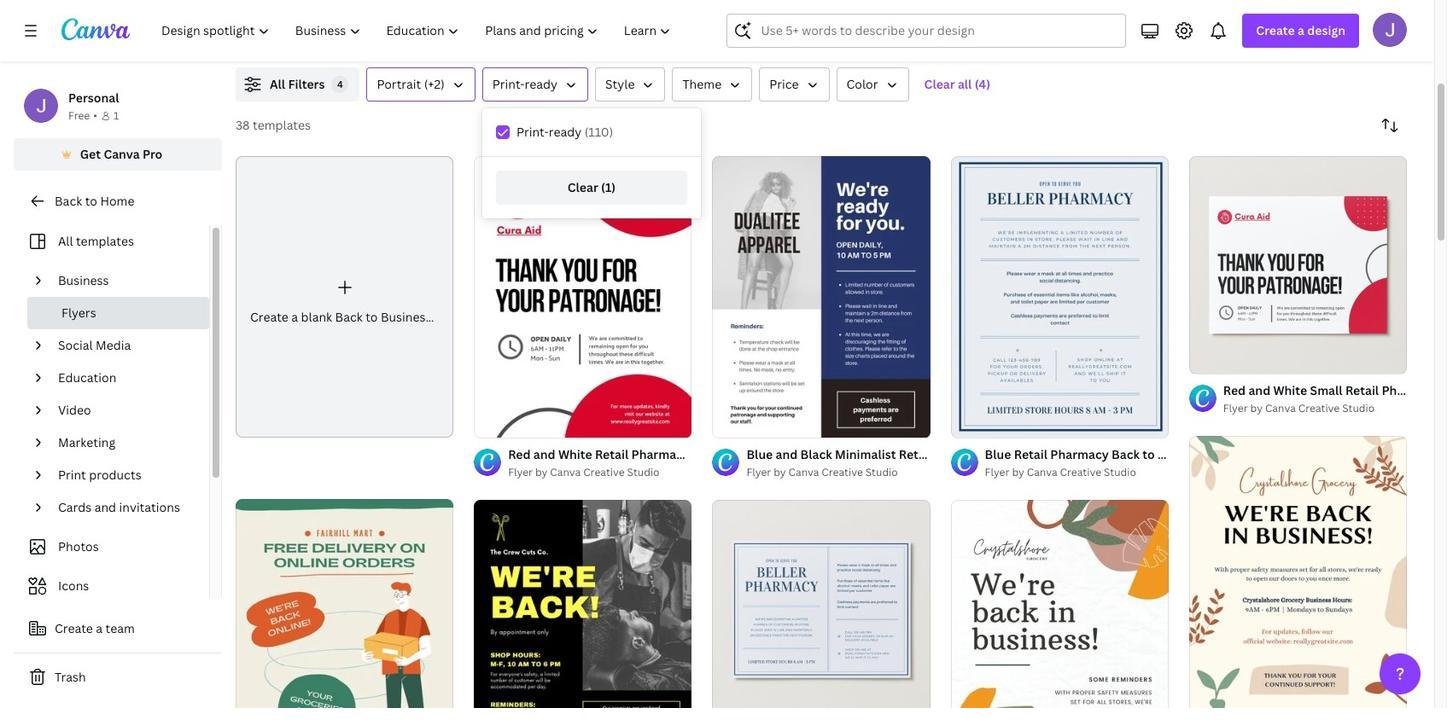 Task type: locate. For each thing, give the bounding box(es) containing it.
1 of 2
[[486, 418, 510, 431]]

all
[[270, 76, 285, 92], [58, 233, 73, 249]]

print-
[[492, 76, 525, 92], [517, 124, 549, 140]]

0 vertical spatial of
[[1208, 354, 1218, 366]]

social media
[[58, 337, 131, 353]]

1 vertical spatial templates
[[76, 233, 134, 249]]

ready
[[525, 76, 558, 92], [549, 124, 582, 140]]

print-ready
[[492, 76, 558, 92]]

0 vertical spatial templates
[[253, 117, 311, 133]]

0 vertical spatial flyer by canva creative studio
[[1223, 401, 1375, 416]]

back
[[55, 193, 82, 209], [335, 309, 363, 325], [693, 447, 721, 463], [1112, 447, 1140, 463]]

a for design
[[1298, 22, 1304, 38]]

canva
[[104, 146, 140, 162], [1265, 401, 1296, 416], [550, 466, 581, 480], [788, 466, 819, 480], [1027, 466, 1057, 480]]

blank
[[301, 309, 332, 325]]

1 vertical spatial clear
[[568, 179, 598, 196]]

create a team button
[[14, 612, 222, 646]]

pharmacy right blue
[[1050, 447, 1109, 463]]

print- up "print-ready (110)"
[[492, 76, 525, 92]]

white
[[558, 447, 592, 463]]

templates down back to home
[[76, 233, 134, 249]]

1 left 3
[[1201, 354, 1206, 366]]

1 for 1 of 2
[[486, 418, 491, 431]]

0 vertical spatial all
[[270, 76, 285, 92]]

studio inside red and white retail pharmacy back to business flyers flyer by canva creative studio
[[627, 466, 660, 480]]

a inside dropdown button
[[1298, 22, 1304, 38]]

flyer
[[434, 309, 463, 325], [1223, 401, 1248, 416], [508, 466, 533, 480], [746, 466, 771, 480], [985, 466, 1010, 480]]

templates
[[253, 117, 311, 133], [76, 233, 134, 249]]

1 horizontal spatial and
[[533, 447, 555, 463]]

flyer by canva creative studio link
[[1223, 401, 1407, 418], [508, 465, 692, 482], [746, 465, 930, 482], [985, 465, 1169, 482]]

0 horizontal spatial pharmacy
[[631, 447, 690, 463]]

of left 3
[[1208, 354, 1218, 366]]

back inside red and white retail pharmacy back to business flyers flyer by canva creative studio
[[693, 447, 721, 463]]

all filters
[[270, 76, 325, 92]]

create a blank back to business flyer element
[[236, 156, 463, 438]]

social
[[58, 337, 93, 353]]

0 horizontal spatial create
[[55, 621, 93, 637]]

1 vertical spatial a
[[291, 309, 298, 325]]

flyer by canva creative studio link for cream and brown retail department store back to business flyers image
[[1223, 401, 1407, 418]]

price button
[[759, 67, 829, 102]]

blue and black minimalist retail fashion back to business flyers image
[[712, 156, 930, 438]]

0 horizontal spatial templates
[[76, 233, 134, 249]]

of left 2
[[493, 418, 503, 431]]

ready for print-ready
[[525, 76, 558, 92]]

0 vertical spatial create
[[1256, 22, 1295, 38]]

business
[[58, 272, 109, 289], [381, 309, 432, 325], [739, 447, 790, 463], [1158, 447, 1209, 463]]

red and white small retail pharmacy back to business landscape flyer image
[[1189, 156, 1407, 374]]

and right the red
[[533, 447, 555, 463]]

1 for 1
[[113, 108, 119, 123]]

ready inside the 'print-ready' button
[[525, 76, 558, 92]]

1 left 2
[[486, 418, 491, 431]]

0 horizontal spatial flyer by canva creative studio
[[746, 466, 898, 480]]

trash
[[55, 669, 86, 686]]

and for cards
[[94, 499, 116, 516]]

marketing
[[58, 435, 115, 451]]

media
[[96, 337, 131, 353]]

templates right 38
[[253, 117, 311, 133]]

canva inside red and white retail pharmacy back to business flyers flyer by canva creative studio
[[550, 466, 581, 480]]

blue retail pharmacy back to business landscape flyer image
[[712, 501, 930, 709]]

1 horizontal spatial clear
[[924, 76, 955, 92]]

flyer by canva creative studio link for 'colorful retail department store back to business flyers' image
[[985, 465, 1169, 482]]

0 horizontal spatial all
[[58, 233, 73, 249]]

0 vertical spatial 1
[[113, 108, 119, 123]]

0 vertical spatial print-
[[492, 76, 525, 92]]

clear left the (1)
[[568, 179, 598, 196]]

ready up "print-ready (110)"
[[525, 76, 558, 92]]

create down icons
[[55, 621, 93, 637]]

back to home link
[[14, 184, 222, 219]]

2 vertical spatial 1
[[486, 418, 491, 431]]

0 horizontal spatial of
[[493, 418, 503, 431]]

2 horizontal spatial create
[[1256, 22, 1295, 38]]

0 vertical spatial clear
[[924, 76, 955, 92]]

to
[[85, 193, 97, 209], [366, 309, 378, 325], [723, 447, 736, 463], [1142, 447, 1155, 463]]

a left blank
[[291, 309, 298, 325]]

2 retail from the left
[[1014, 447, 1048, 463]]

2 horizontal spatial 1
[[1201, 354, 1206, 366]]

1 right •
[[113, 108, 119, 123]]

1 horizontal spatial all
[[270, 76, 285, 92]]

1 horizontal spatial 1
[[486, 418, 491, 431]]

video link
[[51, 394, 199, 427]]

retail
[[595, 447, 628, 463], [1014, 447, 1048, 463]]

1 of 3
[[1201, 354, 1225, 366]]

theme
[[683, 76, 722, 92]]

1 for 1 of 3
[[1201, 354, 1206, 366]]

create inside dropdown button
[[1256, 22, 1295, 38]]

portrait
[[377, 76, 421, 92]]

pharmacy inside red and white retail pharmacy back to business flyers flyer by canva creative studio
[[631, 447, 690, 463]]

of
[[1208, 354, 1218, 366], [493, 418, 503, 431]]

Search search field
[[761, 15, 1115, 47]]

create left design
[[1256, 22, 1295, 38]]

(110)
[[584, 124, 613, 140]]

1 vertical spatial ready
[[549, 124, 582, 140]]

1 vertical spatial flyer by canva creative studio
[[746, 466, 898, 480]]

and inside red and white retail pharmacy back to business flyers flyer by canva creative studio
[[533, 447, 555, 463]]

None search field
[[727, 14, 1126, 48]]

0 horizontal spatial and
[[94, 499, 116, 516]]

green and cream delivery back to business flyers image
[[236, 500, 453, 709]]

create left blank
[[250, 309, 288, 325]]

and right cards
[[94, 499, 116, 516]]

a left the "team"
[[96, 621, 103, 637]]

print- inside button
[[492, 76, 525, 92]]

pharmacy
[[631, 447, 690, 463], [1050, 447, 1109, 463]]

retail inside blue retail pharmacy back to business flyers flyer by canva creative studio
[[1014, 447, 1048, 463]]

1 horizontal spatial flyers
[[793, 447, 828, 463]]

pharmacy right white in the left bottom of the page
[[631, 447, 690, 463]]

(1)
[[601, 179, 616, 196]]

2 pharmacy from the left
[[1050, 447, 1109, 463]]

0 horizontal spatial a
[[96, 621, 103, 637]]

1 vertical spatial of
[[493, 418, 503, 431]]

0 vertical spatial a
[[1298, 22, 1304, 38]]

get canva pro button
[[14, 138, 222, 171]]

0 vertical spatial and
[[533, 447, 555, 463]]

portrait (+2) button
[[367, 67, 475, 102]]

0 vertical spatial ready
[[525, 76, 558, 92]]

a for blank
[[291, 309, 298, 325]]

(4)
[[975, 76, 990, 92]]

by
[[1250, 401, 1263, 416], [535, 466, 548, 480], [774, 466, 786, 480], [1012, 466, 1024, 480]]

jacob simon image
[[1373, 13, 1407, 47]]

1 horizontal spatial of
[[1208, 354, 1218, 366]]

2 horizontal spatial a
[[1298, 22, 1304, 38]]

1 vertical spatial all
[[58, 233, 73, 249]]

2 vertical spatial a
[[96, 621, 103, 637]]

1 vertical spatial and
[[94, 499, 116, 516]]

1 horizontal spatial flyer by canva creative studio
[[1223, 401, 1375, 416]]

(+2)
[[424, 76, 445, 92]]

flyers
[[61, 305, 96, 321], [793, 447, 828, 463], [1212, 447, 1247, 463]]

2 horizontal spatial flyers
[[1212, 447, 1247, 463]]

back to home
[[55, 193, 134, 209]]

1 horizontal spatial pharmacy
[[1050, 447, 1109, 463]]

1
[[113, 108, 119, 123], [1201, 354, 1206, 366], [486, 418, 491, 431]]

retail right white in the left bottom of the page
[[595, 447, 628, 463]]

1 horizontal spatial templates
[[253, 117, 311, 133]]

clear inside button
[[924, 76, 955, 92]]

flyers inside blue retail pharmacy back to business flyers flyer by canva creative studio
[[1212, 447, 1247, 463]]

price
[[769, 76, 799, 92]]

create a team
[[55, 621, 135, 637]]

and for red
[[533, 447, 555, 463]]

a inside button
[[96, 621, 103, 637]]

0 horizontal spatial retail
[[595, 447, 628, 463]]

0 horizontal spatial clear
[[568, 179, 598, 196]]

business link
[[51, 265, 199, 297]]

to inside blue retail pharmacy back to business flyers flyer by canva creative studio
[[1142, 447, 1155, 463]]

clear for clear (1)
[[568, 179, 598, 196]]

and
[[533, 447, 555, 463], [94, 499, 116, 516]]

1 horizontal spatial create
[[250, 309, 288, 325]]

1 vertical spatial 1
[[1201, 354, 1206, 366]]

2 vertical spatial create
[[55, 621, 93, 637]]

create inside button
[[55, 621, 93, 637]]

all down back to home
[[58, 233, 73, 249]]

clear
[[924, 76, 955, 92], [568, 179, 598, 196]]

38 templates
[[236, 117, 311, 133]]

clear (1)
[[568, 179, 616, 196]]

color button
[[836, 67, 909, 102]]

print- down the 'print-ready' button
[[517, 124, 549, 140]]

all for all templates
[[58, 233, 73, 249]]

blue retail pharmacy back to business flyers image
[[951, 156, 1169, 438]]

back inside blue retail pharmacy back to business flyers flyer by canva creative studio
[[1112, 447, 1140, 463]]

retail right blue
[[1014, 447, 1048, 463]]

clear left all
[[924, 76, 955, 92]]

create a blank back to business flyer link
[[236, 156, 463, 438]]

a left design
[[1298, 22, 1304, 38]]

studio
[[1342, 401, 1375, 416], [627, 466, 660, 480], [865, 466, 898, 480], [1104, 466, 1136, 480]]

1 horizontal spatial a
[[291, 309, 298, 325]]

blue retail pharmacy back to business flyers flyer by canva creative studio
[[985, 447, 1247, 480]]

0 horizontal spatial 1
[[113, 108, 119, 123]]

create
[[1256, 22, 1295, 38], [250, 309, 288, 325], [55, 621, 93, 637]]

clear all (4)
[[924, 76, 990, 92]]

business inside blue retail pharmacy back to business flyers flyer by canva creative studio
[[1158, 447, 1209, 463]]

flyer by canva creative studio
[[1223, 401, 1375, 416], [746, 466, 898, 480]]

create for create a design
[[1256, 22, 1295, 38]]

1 vertical spatial print-
[[517, 124, 549, 140]]

cards and invitations
[[58, 499, 180, 516]]

templates for all templates
[[76, 233, 134, 249]]

print- for print-ready
[[492, 76, 525, 92]]

ready left (110)
[[549, 124, 582, 140]]

all left "filters"
[[270, 76, 285, 92]]

a
[[1298, 22, 1304, 38], [291, 309, 298, 325], [96, 621, 103, 637]]

by inside blue retail pharmacy back to business flyers flyer by canva creative studio
[[1012, 466, 1024, 480]]

1 vertical spatial create
[[250, 309, 288, 325]]

1 horizontal spatial retail
[[1014, 447, 1048, 463]]

1 pharmacy from the left
[[631, 447, 690, 463]]

clear inside 'button'
[[568, 179, 598, 196]]

1 retail from the left
[[595, 447, 628, 463]]

flyers inside red and white retail pharmacy back to business flyers flyer by canva creative studio
[[793, 447, 828, 463]]



Task type: vqa. For each thing, say whether or not it's contained in the screenshot.
Remove watermarks at the right of the page
no



Task type: describe. For each thing, give the bounding box(es) containing it.
get
[[80, 146, 101, 162]]

photos link
[[24, 531, 199, 563]]

by inside red and white retail pharmacy back to business flyers flyer by canva creative studio
[[535, 466, 548, 480]]

free •
[[68, 108, 97, 123]]

flyer by canva creative studio link for blue retail pharmacy back to business landscape flyer image
[[746, 465, 930, 482]]

style button
[[595, 67, 665, 102]]

colorful retail department store back to business flyers image
[[951, 501, 1169, 709]]

•
[[93, 108, 97, 123]]

flyer by canva creative studio for blue retail pharmacy back to business landscape flyer image
[[746, 466, 898, 480]]

4 filter options selected element
[[332, 76, 349, 93]]

team
[[105, 621, 135, 637]]

38
[[236, 117, 250, 133]]

3
[[1220, 354, 1225, 366]]

canva inside button
[[104, 146, 140, 162]]

marketing link
[[51, 427, 199, 459]]

education
[[58, 370, 116, 386]]

all
[[958, 76, 972, 92]]

flyer inside blue retail pharmacy back to business flyers flyer by canva creative studio
[[985, 466, 1010, 480]]

red and white retail pharmacy back to business flyers image
[[474, 156, 692, 438]]

0 horizontal spatial flyers
[[61, 305, 96, 321]]

print products link
[[51, 459, 199, 492]]

free
[[68, 108, 90, 123]]

to inside red and white retail pharmacy back to business flyers flyer by canva creative studio
[[723, 447, 736, 463]]

Sort by button
[[1373, 108, 1407, 143]]

clear (1) button
[[496, 171, 687, 205]]

filters
[[288, 76, 325, 92]]

create for create a team
[[55, 621, 93, 637]]

blue retail pharmacy back to business flyers link
[[985, 446, 1247, 465]]

of for 2
[[493, 418, 503, 431]]

home
[[100, 193, 134, 209]]

red
[[508, 447, 531, 463]]

icons link
[[24, 570, 199, 603]]

get canva pro
[[80, 146, 162, 162]]

creative inside blue retail pharmacy back to business flyers flyer by canva creative studio
[[1060, 466, 1101, 480]]

1 of 3 link
[[1189, 156, 1407, 374]]

creative inside red and white retail pharmacy back to business flyers flyer by canva creative studio
[[583, 466, 625, 480]]

yellow and black minimalist salon flyers image
[[474, 501, 692, 709]]

blue
[[985, 447, 1011, 463]]

print-ready button
[[482, 67, 588, 102]]

video
[[58, 402, 91, 418]]

business inside red and white retail pharmacy back to business flyers flyer by canva creative studio
[[739, 447, 790, 463]]

2
[[505, 418, 510, 431]]

ready for print-ready (110)
[[549, 124, 582, 140]]

icons
[[58, 578, 89, 594]]

photos
[[58, 539, 99, 555]]

print products
[[58, 467, 141, 483]]

education link
[[51, 362, 199, 394]]

all templates link
[[24, 225, 199, 258]]

cards
[[58, 499, 92, 516]]

red and white retail pharmacy back to business flyers link
[[508, 446, 828, 465]]

social media link
[[51, 330, 199, 362]]

pro
[[143, 146, 162, 162]]

retail inside red and white retail pharmacy back to business flyers flyer by canva creative studio
[[595, 447, 628, 463]]

design
[[1307, 22, 1345, 38]]

color
[[846, 76, 878, 92]]

all templates
[[58, 233, 134, 249]]

trash link
[[14, 661, 222, 695]]

print- for print-ready (110)
[[517, 124, 549, 140]]

clear all (4) button
[[916, 67, 999, 102]]

cream and brown retail department store back to business flyers image
[[1189, 436, 1407, 709]]

create a blank back to business flyer
[[250, 309, 463, 325]]

create for create a blank back to business flyer
[[250, 309, 288, 325]]

flyer by canva creative studio for cream and brown retail department store back to business flyers image
[[1223, 401, 1375, 416]]

portrait (+2)
[[377, 76, 445, 92]]

top level navigation element
[[150, 14, 686, 48]]

invitations
[[119, 499, 180, 516]]

studio inside blue retail pharmacy back to business flyers flyer by canva creative studio
[[1104, 466, 1136, 480]]

create a design
[[1256, 22, 1345, 38]]

back to business flyers templates image
[[1043, 0, 1407, 47]]

templates for 38 templates
[[253, 117, 311, 133]]

flyer inside red and white retail pharmacy back to business flyers flyer by canva creative studio
[[508, 466, 533, 480]]

print
[[58, 467, 86, 483]]

cards and invitations link
[[51, 492, 199, 524]]

all for all filters
[[270, 76, 285, 92]]

print-ready (110)
[[517, 124, 613, 140]]

theme button
[[672, 67, 752, 102]]

personal
[[68, 90, 119, 106]]

of for 3
[[1208, 354, 1218, 366]]

red and white retail pharmacy back to business flyers flyer by canva creative studio
[[508, 447, 828, 480]]

create a design button
[[1242, 14, 1359, 48]]

a for team
[[96, 621, 103, 637]]

products
[[89, 467, 141, 483]]

4
[[337, 78, 343, 90]]

clear for clear all (4)
[[924, 76, 955, 92]]

canva inside blue retail pharmacy back to business flyers flyer by canva creative studio
[[1027, 466, 1057, 480]]

pharmacy inside blue retail pharmacy back to business flyers flyer by canva creative studio
[[1050, 447, 1109, 463]]

style
[[605, 76, 635, 92]]

1 of 2 link
[[474, 156, 692, 438]]



